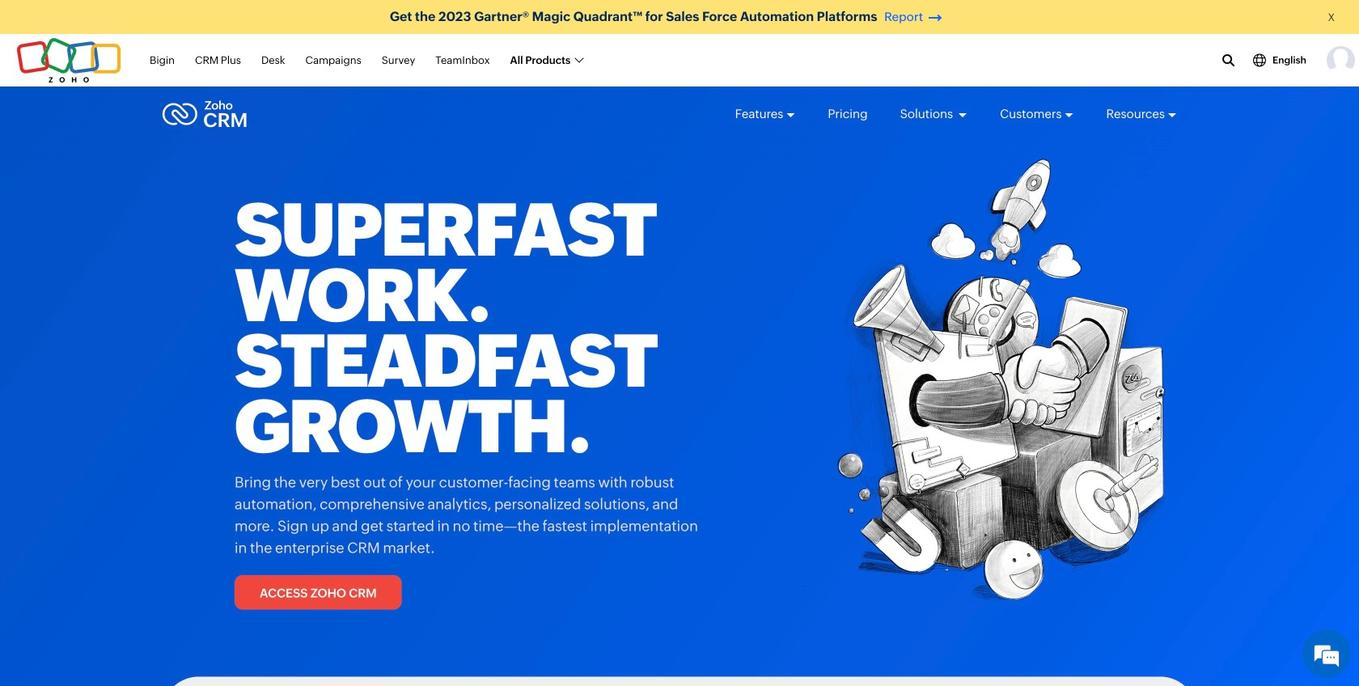 Task type: locate. For each thing, give the bounding box(es) containing it.
zoho crm logo image
[[162, 96, 248, 132]]

greg robinson image
[[1327, 46, 1356, 74]]



Task type: vqa. For each thing, say whether or not it's contained in the screenshot.
US$ associated with 14
no



Task type: describe. For each thing, give the bounding box(es) containing it.
crm home banner image
[[801, 159, 1169, 622]]



